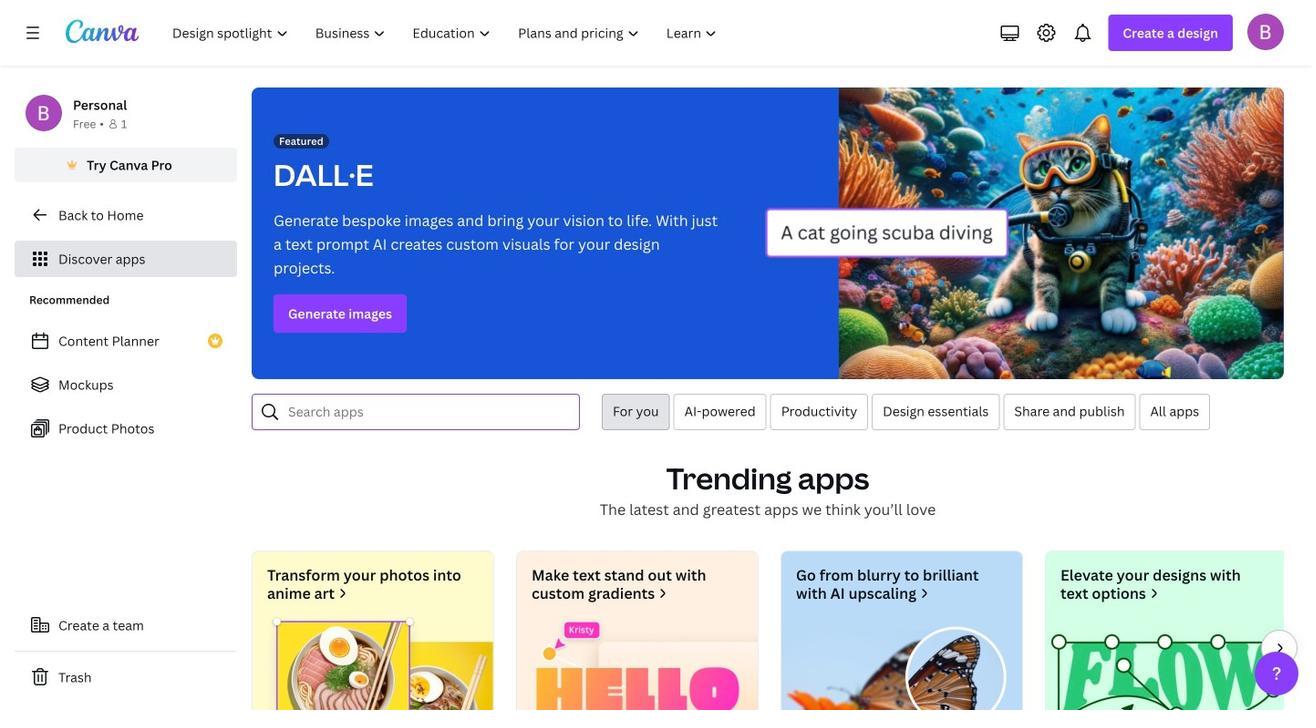 Task type: describe. For each thing, give the bounding box(es) containing it.
typegradient image
[[517, 618, 758, 711]]

an image with a cursor next to a text box containing the prompt "a cat going scuba diving" to generate an image. the generated image of a cat doing scuba diving is behind the text box. image
[[766, 88, 1285, 380]]



Task type: locate. For each thing, give the bounding box(es) containing it.
Input field to search for apps search field
[[288, 395, 568, 430]]

animeify image
[[253, 618, 494, 711]]

bob builder image
[[1248, 13, 1285, 50]]

list
[[15, 323, 237, 447]]

image upscaler image
[[782, 618, 1023, 711]]

typecraft image
[[1047, 618, 1287, 711]]

top level navigation element
[[161, 15, 733, 51]]



Task type: vqa. For each thing, say whether or not it's contained in the screenshot.
Top level navigation element
yes



